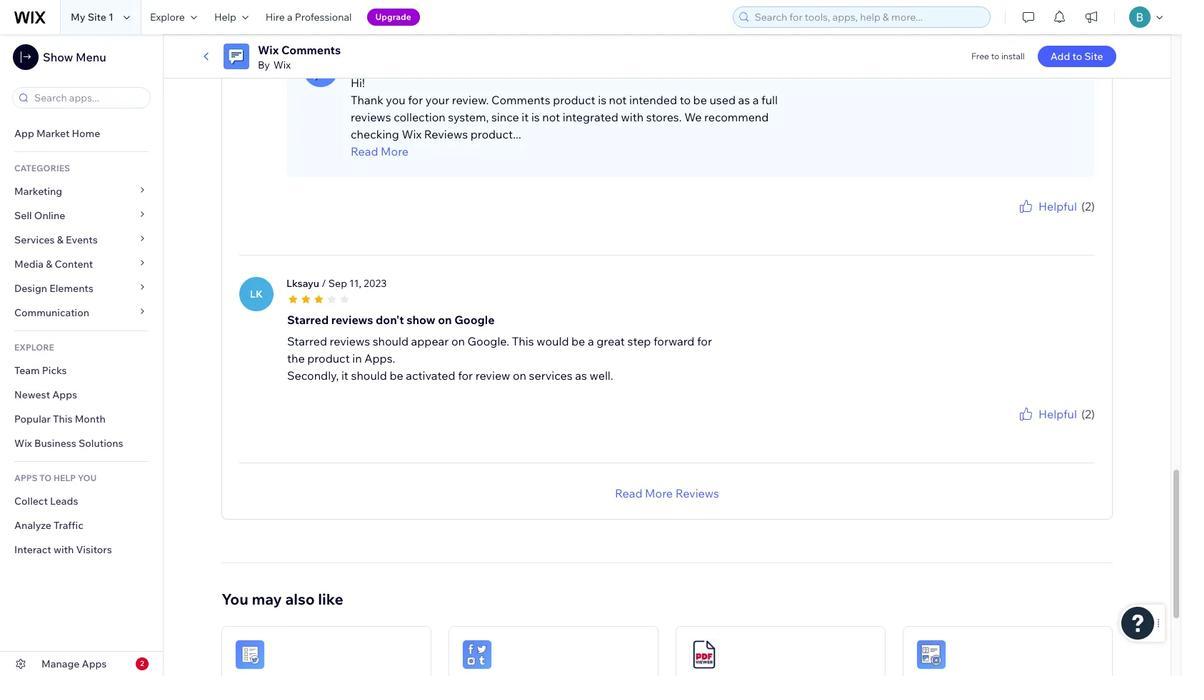 Task type: describe. For each thing, give the bounding box(es) containing it.
like
[[318, 590, 343, 609]]

for inside hi! thank you for your review. comments product is not intended to be used as a full reviews collection system, since it is not integrated with stores. we recommend checking wix reviews product... read more
[[408, 93, 423, 107]]

picks
[[42, 364, 67, 377]]

stores.
[[646, 110, 682, 124]]

1 feedback from the top
[[1058, 215, 1095, 226]]

1 horizontal spatial be
[[572, 334, 585, 348]]

home
[[72, 127, 100, 140]]

be inside hi! thank you for your review. comments product is not intended to be used as a full reviews collection system, since it is not integrated with stores. we recommend checking wix reviews product... read more
[[694, 93, 707, 107]]

show menu button
[[13, 44, 106, 70]]

as inside starred reviews don't show on google starred reviews should appear on google. this would be a great step forward for the product in apps. secondly, it should be activated for review on services as well.
[[575, 368, 587, 383]]

comments inside hi! thank you for your review. comments product is not intended to be used as a full reviews collection system, since it is not integrated with stores. we recommend checking wix reviews product... read more
[[492, 93, 551, 107]]

& for events
[[57, 234, 64, 247]]

read inside hi! thank you for your review. comments product is not intended to be used as a full reviews collection system, since it is not integrated with stores. we recommend checking wix reviews product... read more
[[351, 144, 378, 158]]

may
[[252, 590, 282, 609]]

hire
[[266, 11, 285, 24]]

your inside hi! thank you for your review. comments product is not intended to be used as a full reviews collection system, since it is not integrated with stores. we recommend checking wix reviews product... read more
[[426, 93, 450, 107]]

team picks
[[14, 364, 67, 377]]

appear
[[411, 334, 449, 348]]

sell
[[14, 209, 32, 222]]

1 thank you for your feedback from the top
[[982, 215, 1095, 226]]

my
[[71, 11, 85, 24]]

team
[[14, 364, 40, 377]]

apps to help you
[[14, 473, 97, 484]]

1 vertical spatial on
[[452, 334, 465, 348]]

services & events
[[14, 234, 98, 247]]

system,
[[448, 110, 489, 124]]

site inside button
[[1085, 50, 1104, 63]]

you
[[78, 473, 97, 484]]

wix up by
[[258, 43, 279, 57]]

menu
[[76, 50, 106, 64]]

this inside starred reviews don't show on google starred reviews should appear on google. this would be a great step forward for the product in apps. secondly, it should be activated for review on services as well.
[[512, 334, 534, 348]]

free
[[972, 51, 990, 61]]

reviews inside button
[[676, 486, 720, 501]]

2 helpful from the top
[[1039, 407, 1077, 421]]

2 vertical spatial you
[[1008, 423, 1023, 433]]

analyze traffic link
[[0, 514, 163, 538]]

2 thank you for your feedback from the top
[[982, 423, 1095, 433]]

2 helpful button from the top
[[1017, 406, 1077, 423]]

read more reviews button
[[615, 485, 720, 502]]

recommend
[[705, 110, 769, 124]]

collect leads
[[14, 495, 78, 508]]

2 feedback from the top
[[1058, 423, 1095, 433]]

show
[[407, 313, 436, 327]]

newest apps link
[[0, 383, 163, 407]]

newest
[[14, 389, 50, 402]]

hire a professional
[[266, 11, 352, 24]]

1 helpful from the top
[[1039, 199, 1077, 213]]

social media feed logo image
[[235, 640, 265, 670]]

communication
[[14, 307, 92, 319]]

elements
[[49, 282, 93, 295]]

team picks link
[[0, 359, 163, 383]]

1 vertical spatial thank
[[982, 215, 1007, 226]]

forward
[[654, 334, 695, 348]]

online
[[34, 209, 65, 222]]

as inside hi! thank you for your review. comments product is not intended to be used as a full reviews collection system, since it is not integrated with stores. we recommend checking wix reviews product... read more
[[739, 93, 750, 107]]

communication link
[[0, 301, 163, 325]]

popular this month
[[14, 413, 106, 426]]

collection
[[394, 110, 446, 124]]

this inside "popular this month" link
[[53, 413, 73, 426]]

would
[[537, 334, 569, 348]]

interact
[[14, 544, 51, 557]]

add to site
[[1051, 50, 1104, 63]]

/
[[322, 277, 326, 290]]

wix right by
[[273, 59, 291, 71]]

1 vertical spatial is
[[532, 110, 540, 124]]

month
[[75, 413, 106, 426]]

0 vertical spatial should
[[373, 334, 409, 348]]

0 vertical spatial site
[[88, 11, 106, 24]]

1 horizontal spatial not
[[609, 93, 627, 107]]

collect
[[14, 495, 48, 508]]

2 vertical spatial your
[[1038, 423, 1056, 433]]

interact with visitors
[[14, 544, 112, 557]]

collect leads link
[[0, 489, 163, 514]]

to
[[39, 473, 52, 484]]

market
[[36, 127, 70, 140]]

wix business solutions
[[14, 437, 123, 450]]

apps.
[[365, 351, 395, 366]]

sell online link
[[0, 204, 163, 228]]

social stream logo image
[[917, 640, 947, 670]]

2 (2) from the top
[[1082, 407, 1095, 421]]

categories
[[14, 163, 70, 174]]

google.
[[468, 334, 510, 348]]

we
[[685, 110, 702, 124]]

explore
[[150, 11, 185, 24]]

help button
[[206, 0, 257, 34]]

2 vertical spatial reviews
[[330, 334, 370, 348]]

business
[[34, 437, 76, 450]]

comments inside the wix comments by wix
[[281, 43, 341, 57]]

0 vertical spatial on
[[438, 313, 452, 327]]

hi! thank you for your review. comments product is not intended to be used as a full reviews collection system, since it is not integrated with stores. we recommend checking wix reviews product... read more
[[351, 75, 778, 158]]

social media icons logo image
[[462, 640, 492, 670]]

events
[[66, 234, 98, 247]]

Search for tools, apps, help & more... field
[[751, 7, 986, 27]]

sep
[[329, 277, 347, 290]]

media & content link
[[0, 252, 163, 277]]

also
[[285, 590, 315, 609]]

manage
[[41, 658, 80, 671]]

help
[[54, 473, 76, 484]]

hire a professional link
[[257, 0, 361, 34]]

content
[[55, 258, 93, 271]]

lk
[[250, 288, 263, 301]]

apps for manage apps
[[82, 658, 107, 671]]

reviews inside hi! thank you for your review. comments product is not intended to be used as a full reviews collection system, since it is not integrated with stores. we recommend checking wix reviews product... read more
[[351, 110, 391, 124]]

hi!
[[351, 75, 365, 90]]

design
[[14, 282, 47, 295]]

add to site button
[[1038, 46, 1116, 67]]

checking
[[351, 127, 399, 141]]

popular
[[14, 413, 51, 426]]

the
[[287, 351, 305, 366]]

design elements link
[[0, 277, 163, 301]]



Task type: vqa. For each thing, say whether or not it's contained in the screenshot.
Reach New Customers On Facebook Shops Image
no



Task type: locate. For each thing, give the bounding box(es) containing it.
0 vertical spatial thank
[[351, 93, 384, 107]]

0 horizontal spatial with
[[54, 544, 74, 557]]

sidebar element
[[0, 34, 164, 677]]

reviews up in
[[330, 334, 370, 348]]

product up the integrated
[[553, 93, 596, 107]]

great
[[597, 334, 625, 348]]

apps
[[14, 473, 38, 484]]

2 vertical spatial on
[[513, 368, 527, 383]]

wix inside hi! thank you for your review. comments product is not intended to be used as a full reviews collection system, since it is not integrated with stores. we recommend checking wix reviews product... read more
[[402, 127, 422, 141]]

on right show
[[438, 313, 452, 327]]

product up secondly,
[[307, 351, 350, 366]]

1 horizontal spatial it
[[522, 110, 529, 124]]

2 starred from the top
[[287, 334, 327, 348]]

app market home
[[14, 127, 100, 140]]

is up the integrated
[[598, 93, 607, 107]]

0 horizontal spatial reviews
[[424, 127, 468, 141]]

app market home link
[[0, 121, 163, 146]]

secondly,
[[287, 368, 339, 383]]

0 vertical spatial more
[[381, 144, 409, 158]]

0 horizontal spatial is
[[532, 110, 540, 124]]

apps up popular this month
[[52, 389, 77, 402]]

2 vertical spatial be
[[390, 368, 404, 383]]

be up 'we'
[[694, 93, 707, 107]]

to
[[1073, 50, 1083, 63], [992, 51, 1000, 61], [680, 93, 691, 107]]

services
[[14, 234, 55, 247]]

services
[[529, 368, 573, 383]]

0 horizontal spatial site
[[88, 11, 106, 24]]

traffic
[[54, 519, 83, 532]]

1 vertical spatial product
[[307, 351, 350, 366]]

wix comments logo image
[[224, 44, 249, 69]]

solutions
[[79, 437, 123, 450]]

starred reviews don't show on google starred reviews should appear on google. this would be a great step forward for the product in apps. secondly, it should be activated for review on services as well.
[[287, 313, 712, 383]]

0 vertical spatial is
[[598, 93, 607, 107]]

show
[[43, 50, 73, 64]]

0 vertical spatial starred
[[287, 313, 329, 327]]

1 vertical spatial should
[[351, 368, 387, 383]]

it right secondly,
[[341, 368, 349, 383]]

by
[[258, 59, 270, 71]]

helpful
[[1039, 199, 1077, 213], [1039, 407, 1077, 421]]

to up 'we'
[[680, 93, 691, 107]]

1 (2) from the top
[[1082, 199, 1095, 213]]

starred up the
[[287, 334, 327, 348]]

1 horizontal spatial comments
[[492, 93, 551, 107]]

thank you for your feedback
[[982, 215, 1095, 226], [982, 423, 1095, 433]]

as up 'recommend'
[[739, 93, 750, 107]]

1
[[109, 11, 114, 24]]

feedback
[[1058, 215, 1095, 226], [1058, 423, 1095, 433]]

this
[[512, 334, 534, 348], [53, 413, 73, 426]]

popular this month link
[[0, 407, 163, 432]]

2
[[140, 660, 144, 669]]

should
[[373, 334, 409, 348], [351, 368, 387, 383]]

11,
[[349, 277, 361, 290]]

with inside sidebar element
[[54, 544, 74, 557]]

show menu
[[43, 50, 106, 64]]

1 vertical spatial (2)
[[1082, 407, 1095, 421]]

comments down hire a professional
[[281, 43, 341, 57]]

1 vertical spatial feedback
[[1058, 423, 1095, 433]]

Search apps... field
[[30, 88, 146, 108]]

0 horizontal spatial apps
[[52, 389, 77, 402]]

1 vertical spatial as
[[575, 368, 587, 383]]

1 horizontal spatial a
[[588, 334, 594, 348]]

2 vertical spatial thank
[[982, 423, 1007, 433]]

1 horizontal spatial as
[[739, 93, 750, 107]]

2023
[[364, 277, 387, 290]]

media
[[14, 258, 44, 271]]

install
[[1002, 51, 1025, 61]]

thank
[[351, 93, 384, 107], [982, 215, 1007, 226], [982, 423, 1007, 433]]

is
[[598, 93, 607, 107], [532, 110, 540, 124]]

0 vertical spatial a
[[287, 11, 293, 24]]

2 horizontal spatial a
[[753, 93, 759, 107]]

& left events
[[57, 234, 64, 247]]

reviews up the checking
[[351, 110, 391, 124]]

starred
[[287, 313, 329, 327], [287, 334, 327, 348]]

1 vertical spatial it
[[341, 368, 349, 383]]

0 vertical spatial read
[[351, 144, 378, 158]]

1 vertical spatial &
[[46, 258, 52, 271]]

review
[[476, 368, 510, 383]]

analyze
[[14, 519, 51, 532]]

0 horizontal spatial more
[[381, 144, 409, 158]]

0 vertical spatial be
[[694, 93, 707, 107]]

in
[[353, 351, 362, 366]]

a inside starred reviews don't show on google starred reviews should appear on google. this would be a great step forward for the product in apps. secondly, it should be activated for review on services as well.
[[588, 334, 594, 348]]

to right add on the right top of page
[[1073, 50, 1083, 63]]

site right add on the right top of page
[[1085, 50, 1104, 63]]

marketing
[[14, 185, 62, 198]]

1 horizontal spatial is
[[598, 93, 607, 107]]

it
[[522, 110, 529, 124], [341, 368, 349, 383]]

you may also like
[[222, 590, 343, 609]]

free to install
[[972, 51, 1025, 61]]

1 horizontal spatial to
[[992, 51, 1000, 61]]

newest apps
[[14, 389, 77, 402]]

wix inside 'wix business solutions' link
[[14, 437, 32, 450]]

0 vertical spatial helpful button
[[1017, 198, 1077, 215]]

you
[[386, 93, 406, 107], [1008, 215, 1023, 226], [1008, 423, 1023, 433]]

for
[[408, 93, 423, 107], [1025, 215, 1036, 226], [697, 334, 712, 348], [458, 368, 473, 383], [1025, 423, 1036, 433]]

0 horizontal spatial &
[[46, 258, 52, 271]]

w i image
[[304, 53, 338, 87]]

0 horizontal spatial product
[[307, 351, 350, 366]]

1 horizontal spatial read
[[615, 486, 643, 501]]

1 vertical spatial you
[[1008, 215, 1023, 226]]

1 horizontal spatial &
[[57, 234, 64, 247]]

apps for newest apps
[[52, 389, 77, 402]]

0 horizontal spatial comments
[[281, 43, 341, 57]]

0 vertical spatial reviews
[[424, 127, 468, 141]]

0 horizontal spatial be
[[390, 368, 404, 383]]

0 vertical spatial helpful
[[1039, 199, 1077, 213]]

0 horizontal spatial read
[[351, 144, 378, 158]]

google
[[455, 313, 495, 327]]

1 vertical spatial a
[[753, 93, 759, 107]]

be right 'would'
[[572, 334, 585, 348]]

product inside hi! thank you for your review. comments product is not intended to be used as a full reviews collection system, since it is not integrated with stores. we recommend checking wix reviews product... read more
[[553, 93, 596, 107]]

wix comments by wix
[[258, 43, 341, 71]]

2 vertical spatial a
[[588, 334, 594, 348]]

a for starred reviews don't show on google starred reviews should appear on google. this would be a great step forward for the product in apps. secondly, it should be activated for review on services as well.
[[588, 334, 594, 348]]

interact with visitors link
[[0, 538, 163, 562]]

0 horizontal spatial as
[[575, 368, 587, 383]]

1 vertical spatial comments
[[492, 93, 551, 107]]

thank inside hi! thank you for your review. comments product is not intended to be used as a full reviews collection system, since it is not integrated with stores. we recommend checking wix reviews product... read more
[[351, 93, 384, 107]]

helpful button
[[1017, 198, 1077, 215], [1017, 406, 1077, 423]]

with inside hi! thank you for your review. comments product is not intended to be used as a full reviews collection system, since it is not integrated with stores. we recommend checking wix reviews product... read more
[[621, 110, 644, 124]]

0 vertical spatial it
[[522, 110, 529, 124]]

be down apps.
[[390, 368, 404, 383]]

this left 'would'
[[512, 334, 534, 348]]

on right review
[[513, 368, 527, 383]]

wix down popular
[[14, 437, 32, 450]]

full
[[762, 93, 778, 107]]

0 horizontal spatial to
[[680, 93, 691, 107]]

1 helpful button from the top
[[1017, 198, 1077, 215]]

is right since
[[532, 110, 540, 124]]

reviews
[[351, 110, 391, 124], [331, 313, 373, 327], [330, 334, 370, 348]]

a inside hi! thank you for your review. comments product is not intended to be used as a full reviews collection system, since it is not integrated with stores. we recommend checking wix reviews product... read more
[[753, 93, 759, 107]]

0 vertical spatial comments
[[281, 43, 341, 57]]

0 vertical spatial &
[[57, 234, 64, 247]]

apps inside newest apps link
[[52, 389, 77, 402]]

0 vertical spatial product
[[553, 93, 596, 107]]

& right media
[[46, 258, 52, 271]]

0 vertical spatial thank you for your feedback
[[982, 215, 1095, 226]]

1 horizontal spatial with
[[621, 110, 644, 124]]

to inside hi! thank you for your review. comments product is not intended to be used as a full reviews collection system, since it is not integrated with stores. we recommend checking wix reviews product... read more
[[680, 93, 691, 107]]

more inside button
[[645, 486, 673, 501]]

well.
[[590, 368, 614, 383]]

to right free
[[992, 51, 1000, 61]]

wix business solutions link
[[0, 432, 163, 456]]

my site 1
[[71, 11, 114, 24]]

apps right manage
[[82, 658, 107, 671]]

a for hi! thank you for your review. comments product is not intended to be used as a full reviews collection system, since it is not integrated with stores. we recommend checking wix reviews product... read more
[[753, 93, 759, 107]]

1 vertical spatial your
[[1038, 215, 1056, 226]]

not up read more button
[[543, 110, 560, 124]]

0 vertical spatial (2)
[[1082, 199, 1095, 213]]

0 horizontal spatial a
[[287, 11, 293, 24]]

0 vertical spatial not
[[609, 93, 627, 107]]

1 horizontal spatial product
[[553, 93, 596, 107]]

2 horizontal spatial be
[[694, 93, 707, 107]]

a
[[287, 11, 293, 24], [753, 93, 759, 107], [588, 334, 594, 348]]

analyze traffic
[[14, 519, 83, 532]]

1 vertical spatial this
[[53, 413, 73, 426]]

1 vertical spatial site
[[1085, 50, 1104, 63]]

0 horizontal spatial not
[[543, 110, 560, 124]]

should up apps.
[[373, 334, 409, 348]]

read inside button
[[615, 486, 643, 501]]

0 vertical spatial you
[[386, 93, 406, 107]]

more inside hi! thank you for your review. comments product is not intended to be used as a full reviews collection system, since it is not integrated with stores. we recommend checking wix reviews product... read more
[[381, 144, 409, 158]]

it inside starred reviews don't show on google starred reviews should appear on google. this would be a great step forward for the product in apps. secondly, it should be activated for review on services as well.
[[341, 368, 349, 383]]

1 vertical spatial be
[[572, 334, 585, 348]]

1 vertical spatial read
[[615, 486, 643, 501]]

1 vertical spatial more
[[645, 486, 673, 501]]

a left full
[[753, 93, 759, 107]]

to for add
[[1073, 50, 1083, 63]]

reviews inside hi! thank you for your review. comments product is not intended to be used as a full reviews collection system, since it is not integrated with stores. we recommend checking wix reviews product... read more
[[424, 127, 468, 141]]

1 vertical spatial apps
[[82, 658, 107, 671]]

media & content
[[14, 258, 93, 271]]

with down traffic
[[54, 544, 74, 557]]

be
[[694, 93, 707, 107], [572, 334, 585, 348], [390, 368, 404, 383]]

0 horizontal spatial this
[[53, 413, 73, 426]]

1 vertical spatial helpful button
[[1017, 406, 1077, 423]]

with
[[621, 110, 644, 124], [54, 544, 74, 557]]

leads
[[50, 495, 78, 508]]

marketing link
[[0, 179, 163, 204]]

lksayu / sep 11, 2023
[[287, 277, 387, 290]]

with down "intended"
[[621, 110, 644, 124]]

0 vertical spatial reviews
[[351, 110, 391, 124]]

should down apps.
[[351, 368, 387, 383]]

1 vertical spatial not
[[543, 110, 560, 124]]

not up the integrated
[[609, 93, 627, 107]]

on down google
[[452, 334, 465, 348]]

don't
[[376, 313, 404, 327]]

comments
[[281, 43, 341, 57], [492, 93, 551, 107]]

upgrade
[[376, 11, 411, 22]]

site left 1
[[88, 11, 106, 24]]

starred down the lksayu on the left top of the page
[[287, 313, 329, 327]]

1 starred from the top
[[287, 313, 329, 327]]

design elements
[[14, 282, 93, 295]]

add
[[1051, 50, 1071, 63]]

0 vertical spatial your
[[426, 93, 450, 107]]

services & events link
[[0, 228, 163, 252]]

1 horizontal spatial apps
[[82, 658, 107, 671]]

product inside starred reviews don't show on google starred reviews should appear on google. this would be a great step forward for the product in apps. secondly, it should be activated for review on services as well.
[[307, 351, 350, 366]]

1 horizontal spatial more
[[645, 486, 673, 501]]

0 horizontal spatial it
[[341, 368, 349, 383]]

1 vertical spatial with
[[54, 544, 74, 557]]

a left great
[[588, 334, 594, 348]]

product...
[[471, 127, 521, 141]]

1 vertical spatial starred
[[287, 334, 327, 348]]

help
[[214, 11, 236, 24]]

0 vertical spatial apps
[[52, 389, 77, 402]]

1 vertical spatial thank you for your feedback
[[982, 423, 1095, 433]]

sell online
[[14, 209, 65, 222]]

reviews
[[424, 127, 468, 141], [676, 486, 720, 501]]

as left well.
[[575, 368, 587, 383]]

upgrade button
[[367, 9, 420, 26]]

0 vertical spatial as
[[739, 93, 750, 107]]

1 vertical spatial reviews
[[676, 486, 720, 501]]

(2)
[[1082, 199, 1095, 213], [1082, 407, 1095, 421]]

read more button
[[351, 143, 780, 160]]

it inside hi! thank you for your review. comments product is not intended to be used as a full reviews collection system, since it is not integrated with stores. we recommend checking wix reviews product... read more
[[522, 110, 529, 124]]

1 horizontal spatial this
[[512, 334, 534, 348]]

a inside the hire a professional link
[[287, 11, 293, 24]]

you inside hi! thank you for your review. comments product is not intended to be used as a full reviews collection system, since it is not integrated with stores. we recommend checking wix reviews product... read more
[[386, 93, 406, 107]]

a right hire
[[287, 11, 293, 24]]

1 horizontal spatial site
[[1085, 50, 1104, 63]]

0 vertical spatial with
[[621, 110, 644, 124]]

1 vertical spatial reviews
[[331, 313, 373, 327]]

2 horizontal spatial to
[[1073, 50, 1083, 63]]

intended
[[629, 93, 677, 107]]

to for free
[[992, 51, 1000, 61]]

pdf viewer pro logo image
[[690, 640, 720, 670]]

you
[[222, 590, 248, 609]]

manage apps
[[41, 658, 107, 671]]

to inside button
[[1073, 50, 1083, 63]]

0 vertical spatial feedback
[[1058, 215, 1095, 226]]

comments up since
[[492, 93, 551, 107]]

wix
[[258, 43, 279, 57], [273, 59, 291, 71], [402, 127, 422, 141], [14, 437, 32, 450]]

this up wix business solutions
[[53, 413, 73, 426]]

0 vertical spatial this
[[512, 334, 534, 348]]

it right since
[[522, 110, 529, 124]]

wix down collection
[[402, 127, 422, 141]]

reviews down 11,
[[331, 313, 373, 327]]

review.
[[452, 93, 489, 107]]

step
[[628, 334, 651, 348]]

1 horizontal spatial reviews
[[676, 486, 720, 501]]

& for content
[[46, 258, 52, 271]]

read more reviews
[[615, 486, 720, 501]]

read
[[351, 144, 378, 158], [615, 486, 643, 501]]

1 vertical spatial helpful
[[1039, 407, 1077, 421]]

product
[[553, 93, 596, 107], [307, 351, 350, 366]]



